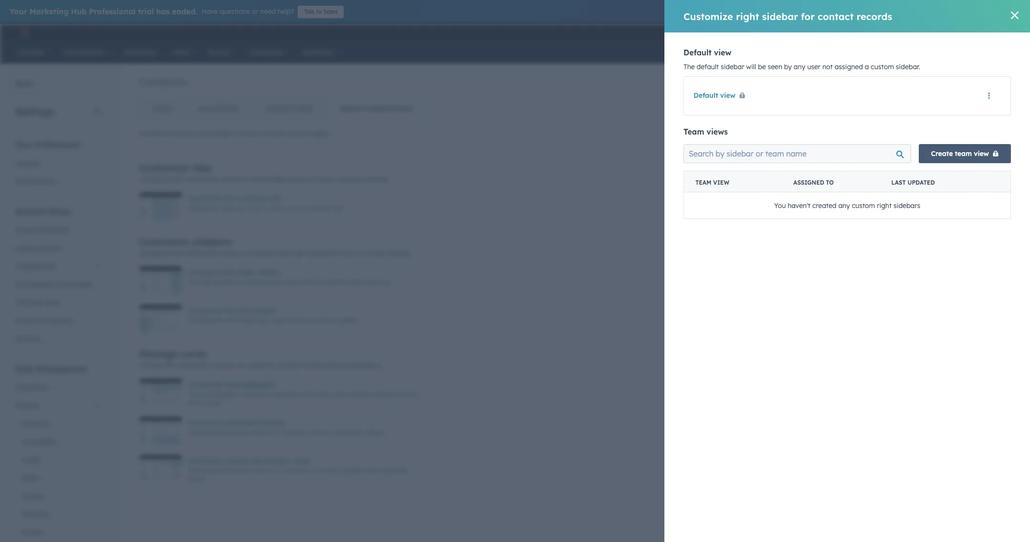Task type: describe. For each thing, give the bounding box(es) containing it.
display
[[247, 279, 266, 286]]

consent
[[47, 316, 73, 325]]

at
[[373, 391, 379, 398]]

management
[[36, 364, 87, 374]]

sidebar. inside customize right sidebar for contact records dialog
[[896, 63, 920, 71]]

shown inside customize association tables choose the information shown for contacts in contact association tables.
[[253, 429, 270, 436]]

assigned
[[835, 63, 863, 71]]

customize the overview tab button
[[188, 193, 281, 204]]

right inside customize contact association cards choose the information shown for a contact on the right sidebar of an associated record.
[[327, 467, 340, 475]]

teams
[[41, 244, 62, 253]]

contact down customize association tables button
[[225, 457, 250, 465]]

talk
[[304, 8, 315, 15]]

contact inside customize right sidebar for contact records dialog
[[818, 10, 854, 22]]

you for left
[[259, 317, 269, 324]]

2 horizontal spatial left
[[327, 317, 336, 324]]

record customization link
[[326, 97, 426, 120]]

ended.
[[172, 7, 198, 16]]

contacts for data
[[348, 391, 372, 398]]

privacy & consent
[[15, 316, 73, 325]]

and right layout
[[197, 129, 209, 138]]

link opens in a new window image
[[1007, 104, 1013, 115]]

shows
[[255, 391, 272, 398]]

contact down customize association tables choose the information shown for contacts in contact association tables.
[[286, 467, 307, 475]]

column
[[287, 175, 310, 184]]

your inside customize data highlights the data highlights card shows important stats about your contacts at the top of the record page.
[[335, 391, 347, 398]]

0 vertical spatial default
[[684, 48, 712, 57]]

record.
[[188, 476, 207, 483]]

objects
[[15, 401, 39, 410]]

sales
[[323, 8, 338, 15]]

shown inside customize contact association cards choose the information shown for a contact on the right sidebar of an associated record.
[[253, 467, 270, 475]]

help image
[[924, 28, 933, 37]]

and inside "customize sidebars configure the information shown on the left and right sidebars of your contact records."
[[278, 249, 290, 258]]

customize right sidebar for contact records
[[684, 10, 892, 22]]

data
[[15, 364, 34, 374]]

integrations button
[[10, 257, 107, 275]]

close image
[[1011, 11, 1019, 19]]

card
[[242, 391, 254, 398]]

customize for customize right sidebar for contact records
[[684, 10, 733, 22]]

products link
[[10, 506, 107, 524]]

created
[[812, 201, 837, 210]]

marketplace
[[15, 280, 54, 289]]

record inside customize data highlights the data highlights card shows important stats about your contacts at the top of the record page.
[[188, 400, 205, 407]]

create team view
[[931, 149, 989, 158]]

cards up card on the bottom of the page
[[247, 361, 264, 370]]

of right content
[[237, 129, 243, 138]]

privacy
[[15, 316, 38, 325]]

0 vertical spatial data
[[225, 380, 240, 389]]

on inside "customize sidebars configure the information shown on the left and right sidebars of your contact records."
[[244, 249, 252, 258]]

show for sidebar
[[293, 317, 307, 324]]

be
[[758, 63, 766, 71]]

the inside manage cards choose the information shown on cards for contact records and associations.
[[164, 361, 174, 370]]

objects button
[[10, 397, 107, 415]]

1 horizontal spatial record
[[288, 129, 308, 138]]

default inside button
[[694, 91, 718, 100]]

general
[[15, 159, 40, 168]]

stats
[[302, 391, 315, 398]]

your for your preferences
[[15, 140, 33, 149]]

marketplace downloads
[[15, 280, 91, 289]]

manage cards choose the information shown on cards for contact records and associations.
[[139, 348, 383, 370]]

attached
[[324, 279, 349, 286]]

have
[[201, 7, 218, 16]]

0 horizontal spatial sidebars
[[191, 236, 232, 248]]

your inside "customize sidebars configure the information shown on the left and right sidebars of your contact records."
[[346, 249, 360, 258]]

assigned
[[793, 179, 824, 186]]

deals
[[21, 474, 39, 483]]

of inside "customize sidebars configure the information shown on the left and right sidebars of your contact records."
[[337, 249, 344, 258]]

middle
[[264, 175, 285, 184]]

sidebar inside customize the left sidebar configure the information you want to show on the left sidebar.
[[251, 306, 276, 315]]

shown for tabs
[[222, 175, 242, 184]]

privacy & consent link
[[10, 312, 107, 330]]

on inside manage cards choose the information shown on cards for contact records and associations.
[[237, 361, 245, 370]]

greg robinson image
[[976, 27, 985, 36]]

view inside button
[[974, 149, 989, 158]]

customize tabs configure the information shown in the middle column of your contacts records.
[[139, 162, 390, 184]]

on for cards
[[308, 467, 315, 475]]

Search by sidebar or team name search field
[[684, 144, 912, 163]]

configure inside customize the left sidebar configure the information you want to show on the left sidebar.
[[188, 317, 214, 324]]

information inside customize the left sidebar configure the information you want to show on the left sidebar.
[[226, 317, 258, 324]]

customize the right sidebar the right sidebar can display associations, charts, attached files, and more.
[[188, 268, 392, 286]]

on for sidebar
[[309, 317, 315, 324]]

the default sidebar will be seen by any user not assigned a custom sidebar.
[[684, 63, 920, 71]]

back
[[16, 79, 32, 88]]

associations,
[[268, 279, 303, 286]]

customize for customize the right sidebar the right sidebar can display associations, charts, attached files, and more.
[[188, 268, 223, 277]]

need
[[260, 7, 276, 16]]

integrations
[[15, 262, 54, 271]]

0 vertical spatial custom
[[871, 63, 894, 71]]

tracking code link
[[10, 294, 107, 312]]

music
[[987, 28, 1003, 35]]

layout
[[176, 129, 195, 138]]

want for tab
[[248, 205, 261, 212]]

tracking
[[15, 298, 42, 307]]

for inside customize contact association cards choose the information shown for a contact on the right sidebar of an associated record.
[[272, 467, 280, 475]]

contact inside "customize sidebars configure the information shown on the left and right sidebars of your contact records."
[[362, 249, 386, 258]]

general link
[[10, 154, 107, 172]]

your left 'contact' on the left top
[[245, 129, 259, 138]]

record
[[340, 104, 363, 113]]

pages.
[[310, 129, 331, 138]]

your inside customize the overview tab choose the cards you want to show on your overview tab.
[[294, 205, 306, 212]]

contacts inside customize association tables choose the information shown for contacts in contact association tables.
[[281, 429, 305, 436]]

marketplace downloads link
[[10, 275, 107, 294]]

for inside manage cards choose the information shown on cards for contact records and associations.
[[266, 361, 275, 370]]

top
[[391, 391, 400, 398]]

team
[[955, 149, 972, 158]]

to
[[826, 179, 834, 186]]

questions
[[220, 7, 250, 16]]

view inside button
[[720, 91, 736, 100]]

navigation containing setup
[[139, 96, 427, 120]]

your inside customize tabs configure the information shown in the middle column of your contacts records.
[[320, 175, 334, 184]]

shown for sidebars
[[222, 249, 242, 258]]

& for users
[[35, 244, 40, 253]]

create
[[931, 149, 953, 158]]

0 vertical spatial contacts
[[139, 74, 188, 89]]

back link
[[0, 74, 39, 94]]

customization
[[365, 104, 413, 113]]

for inside dialog
[[801, 10, 815, 22]]

0 vertical spatial highlights
[[242, 380, 276, 389]]

leads
[[21, 456, 40, 464]]

defaults
[[43, 226, 69, 234]]

view
[[713, 179, 729, 186]]

contact inside manage cards choose the information shown on cards for contact records and associations.
[[277, 361, 301, 370]]

about
[[317, 391, 333, 398]]

1 vertical spatial custom
[[852, 201, 875, 210]]

settings
[[15, 105, 54, 117]]

customize the left sidebar button
[[188, 305, 276, 316]]

associated
[[379, 467, 408, 475]]

information inside customize association tables choose the information shown for contacts in contact association tables.
[[220, 429, 252, 436]]

team for team views
[[684, 127, 704, 137]]

stage
[[294, 104, 313, 113]]

user
[[807, 63, 821, 71]]

an
[[370, 467, 377, 475]]

views
[[707, 127, 728, 137]]

charts,
[[304, 279, 323, 286]]

hub
[[71, 7, 87, 16]]

information inside customize contact association cards choose the information shown for a contact on the right sidebar of an associated record.
[[220, 467, 252, 475]]

setup link
[[139, 97, 184, 120]]

properties
[[15, 383, 48, 392]]

assigned to
[[793, 179, 834, 186]]

upgrade
[[844, 29, 871, 36]]

tab
[[270, 194, 281, 203]]

upgrade image
[[833, 28, 842, 37]]

customize for customize sidebars configure the information shown on the left and right sidebars of your contact records.
[[139, 236, 188, 248]]

haven't
[[788, 201, 811, 210]]

default view inside default view button
[[694, 91, 736, 100]]

configure for tabs
[[139, 175, 170, 184]]

on for tab
[[285, 205, 292, 212]]

records inside customize right sidebar for contact records dialog
[[857, 10, 892, 22]]

default view button
[[694, 91, 749, 102]]

quotes
[[21, 528, 44, 537]]

customize for customize the left sidebar configure the information you want to show on the left sidebar.
[[188, 306, 223, 315]]

customize for customize data highlights the data highlights card shows important stats about your contacts at the top of the record page.
[[188, 380, 223, 389]]

or
[[252, 7, 258, 16]]



Task type: locate. For each thing, give the bounding box(es) containing it.
any right created
[[838, 201, 850, 210]]

for
[[801, 10, 815, 22], [266, 361, 275, 370], [272, 429, 280, 436], [272, 467, 280, 475]]

0 horizontal spatial want
[[248, 205, 261, 212]]

0 horizontal spatial &
[[35, 244, 40, 253]]

your up files,
[[346, 249, 360, 258]]

1 horizontal spatial left
[[266, 249, 276, 258]]

data up the page.
[[199, 391, 212, 398]]

view up default
[[714, 48, 732, 57]]

menu item
[[877, 24, 879, 39]]

view right team
[[974, 149, 989, 158]]

contacts for tabs
[[336, 175, 363, 184]]

files,
[[351, 279, 363, 286]]

sidebar. down files,
[[337, 317, 358, 324]]

you down customize the left sidebar button
[[259, 317, 269, 324]]

right
[[736, 10, 759, 22], [877, 201, 892, 210], [292, 249, 307, 258], [238, 268, 254, 277], [199, 279, 212, 286], [327, 467, 340, 475]]

highlights down customize data highlights button
[[214, 391, 240, 398]]

0 vertical spatial setup
[[153, 104, 171, 113]]

sidebar. inside customize the left sidebar configure the information you want to show on the left sidebar.
[[337, 317, 358, 324]]

default view
[[684, 48, 732, 57], [694, 91, 736, 100]]

contacts up companies
[[21, 420, 49, 428]]

1 vertical spatial default view
[[694, 91, 736, 100]]

contact up important
[[277, 361, 301, 370]]

shown down tables
[[253, 429, 270, 436]]

0 horizontal spatial data
[[199, 391, 212, 398]]

left down can
[[238, 306, 249, 315]]

1 vertical spatial setup
[[48, 207, 71, 216]]

associations.
[[342, 361, 383, 370]]

to inside talk to sales 'button'
[[316, 8, 322, 15]]

2 horizontal spatial to
[[316, 8, 322, 15]]

the down customize data highlights button
[[188, 391, 198, 398]]

data management
[[15, 364, 87, 374]]

choose down manage
[[139, 361, 162, 370]]

calling icon image
[[884, 28, 893, 36]]

customize for customize the overview tab choose the cards you want to show on your overview tab.
[[188, 194, 223, 203]]

any right the by at right
[[794, 63, 805, 71]]

0 horizontal spatial highlights
[[214, 391, 240, 398]]

2 vertical spatial view
[[974, 149, 989, 158]]

team for team view
[[696, 179, 712, 186]]

1 vertical spatial want
[[271, 317, 284, 324]]

a inside customize contact association cards choose the information shown for a contact on the right sidebar of an associated record.
[[281, 467, 285, 475]]

close image
[[1007, 8, 1015, 16]]

your up hubspot image
[[10, 7, 27, 16]]

talk to sales
[[304, 8, 338, 15]]

& for privacy
[[40, 316, 45, 325]]

account up account defaults
[[15, 207, 46, 216]]

marketing
[[29, 7, 69, 16]]

customize inside "customize sidebars configure the information shown on the left and right sidebars of your contact records."
[[139, 236, 188, 248]]

want inside customize the overview tab choose the cards you want to show on your overview tab.
[[248, 205, 261, 212]]

contacts up the setup link on the left
[[139, 74, 188, 89]]

in down stats
[[306, 429, 311, 436]]

you inside customize the left sidebar configure the information you want to show on the left sidebar.
[[259, 317, 269, 324]]

team left view at the right top of page
[[696, 179, 712, 186]]

customize contact association cards choose the information shown for a contact on the right sidebar of an associated record.
[[188, 457, 408, 483]]

hubspot image
[[17, 26, 29, 37]]

0 vertical spatial view
[[714, 48, 732, 57]]

1 vertical spatial &
[[40, 316, 45, 325]]

team left views
[[684, 127, 704, 137]]

want for sidebar
[[271, 317, 284, 324]]

& right privacy on the bottom left
[[40, 316, 45, 325]]

0 vertical spatial you
[[236, 205, 246, 212]]

0 horizontal spatial overview
[[238, 194, 268, 203]]

0 vertical spatial show
[[270, 205, 284, 212]]

shown up customize the overview tab button
[[222, 175, 242, 184]]

of inside customize data highlights the data highlights card shows important stats about your contacts at the top of the record page.
[[402, 391, 407, 398]]

of right column
[[311, 175, 318, 184]]

and up "customize the right sidebar the right sidebar can display associations, charts, attached files, and more."
[[278, 249, 290, 258]]

1 horizontal spatial a
[[865, 63, 869, 71]]

2 vertical spatial left
[[327, 317, 336, 324]]

& inside the privacy & consent link
[[40, 316, 45, 325]]

settings link
[[938, 26, 950, 37]]

customize sidebars configure the information shown on the left and right sidebars of your contact records.
[[139, 236, 412, 258]]

overview
[[238, 194, 268, 203], [307, 205, 332, 212]]

1 horizontal spatial sidebar.
[[896, 63, 920, 71]]

customize inside customize contact association cards choose the information shown for a contact on the right sidebar of an associated record.
[[188, 457, 223, 465]]

1 horizontal spatial sidebars
[[309, 249, 335, 258]]

1 vertical spatial any
[[838, 201, 850, 210]]

0 horizontal spatial a
[[281, 467, 285, 475]]

choose inside customize the overview tab choose the cards you want to show on your overview tab.
[[188, 205, 208, 212]]

contacts inside data management element
[[21, 420, 49, 428]]

records
[[857, 10, 892, 22], [302, 361, 326, 370]]

contact up more.
[[362, 249, 386, 258]]

contacts down tables
[[281, 429, 305, 436]]

the inside "customize the right sidebar the right sidebar can display associations, charts, attached files, and more."
[[188, 279, 198, 286]]

account for account defaults
[[15, 226, 41, 234]]

custom right assigned on the right top of the page
[[871, 63, 894, 71]]

customize inside customize the left sidebar configure the information you want to show on the left sidebar.
[[188, 306, 223, 315]]

customize inside customize tabs configure the information shown in the middle column of your contacts records.
[[139, 162, 188, 174]]

1 vertical spatial sidebar.
[[337, 317, 358, 324]]

left down attached
[[327, 317, 336, 324]]

0 vertical spatial contacts
[[336, 175, 363, 184]]

show inside customize the left sidebar configure the information you want to show on the left sidebar.
[[293, 317, 307, 324]]

control
[[139, 129, 162, 138]]

1 horizontal spatial &
[[40, 316, 45, 325]]

0 vertical spatial sidebar.
[[896, 63, 920, 71]]

customize data highlights button
[[188, 379, 276, 390]]

1 horizontal spatial data
[[225, 380, 240, 389]]

customize for customize tabs configure the information shown in the middle column of your contacts records.
[[139, 162, 188, 174]]

right inside "customize sidebars configure the information shown on the left and right sidebars of your contact records."
[[292, 249, 307, 258]]

data
[[225, 380, 240, 389], [199, 391, 212, 398]]

sidebars up charts,
[[309, 249, 335, 258]]

1 horizontal spatial want
[[271, 317, 284, 324]]

the inside customize data highlights the data highlights card shows important stats about your contacts at the top of the record page.
[[188, 391, 198, 398]]

configure for sidebars
[[139, 249, 170, 258]]

contacts inside customize tabs configure the information shown in the middle column of your contacts records.
[[336, 175, 363, 184]]

page.
[[207, 400, 222, 407]]

0 vertical spatial &
[[35, 244, 40, 253]]

account setup element
[[10, 206, 107, 348]]

&
[[35, 244, 40, 253], [40, 316, 45, 325]]

1 vertical spatial highlights
[[214, 391, 240, 398]]

sidebars down "last updated"
[[894, 201, 920, 210]]

last
[[891, 179, 906, 186]]

shown down customize contact association cards button at bottom
[[253, 467, 270, 475]]

& inside users & teams link
[[35, 244, 40, 253]]

0 horizontal spatial to
[[263, 205, 268, 212]]

quotes link
[[10, 524, 107, 542]]

0 vertical spatial your
[[10, 7, 27, 16]]

customize for customize association tables choose the information shown for contacts in contact association tables.
[[188, 419, 223, 427]]

contact up upgrade icon
[[818, 10, 854, 22]]

shown
[[222, 175, 242, 184], [222, 249, 242, 258], [215, 361, 235, 370], [253, 429, 270, 436], [253, 467, 270, 475]]

1 horizontal spatial setup
[[153, 104, 171, 113]]

configure inside "customize sidebars configure the information shown on the left and right sidebars of your contact records."
[[139, 249, 170, 258]]

choose inside manage cards choose the information shown on cards for contact records and associations.
[[139, 361, 162, 370]]

1 horizontal spatial to
[[286, 317, 291, 324]]

show down tab
[[270, 205, 284, 212]]

0 vertical spatial default view
[[684, 48, 732, 57]]

downloads
[[56, 280, 91, 289]]

your preferences element
[[10, 139, 107, 190]]

choose inside customize contact association cards choose the information shown for a contact on the right sidebar of an associated record.
[[188, 467, 208, 475]]

contact inside customize association tables choose the information shown for contacts in contact association tables.
[[313, 429, 333, 436]]

customize association tables button
[[188, 417, 285, 429]]

sidebars up customize the right sidebar button
[[191, 236, 232, 248]]

you down customize the overview tab button
[[236, 205, 246, 212]]

show inside customize the overview tab choose the cards you want to show on your overview tab.
[[270, 205, 284, 212]]

of inside customize tabs configure the information shown in the middle column of your contacts records.
[[311, 175, 318, 184]]

1 vertical spatial in
[[306, 429, 311, 436]]

2 vertical spatial sidebars
[[309, 249, 335, 258]]

properties link
[[10, 379, 107, 397]]

choose inside customize association tables choose the information shown for contacts in contact association tables.
[[188, 429, 208, 436]]

custom right created
[[852, 201, 875, 210]]

a inside dialog
[[865, 63, 869, 71]]

for inside customize association tables choose the information shown for contacts in contact association tables.
[[272, 429, 280, 436]]

show for tab
[[270, 205, 284, 212]]

1 vertical spatial contacts
[[348, 391, 372, 398]]

preferences
[[35, 140, 80, 149]]

of up attached
[[337, 249, 344, 258]]

team views
[[684, 127, 728, 137]]

notifications link
[[10, 172, 107, 190]]

information inside "customize sidebars configure the information shown on the left and right sidebars of your contact records."
[[184, 249, 220, 258]]

0 horizontal spatial show
[[270, 205, 284, 212]]

important
[[273, 391, 301, 398]]

1 vertical spatial records
[[302, 361, 326, 370]]

0 vertical spatial want
[[248, 205, 261, 212]]

1 vertical spatial overview
[[307, 205, 332, 212]]

0 vertical spatial association
[[225, 419, 263, 427]]

your
[[10, 7, 27, 16], [15, 140, 33, 149]]

shown for cards
[[215, 361, 235, 370]]

records. inside "customize sidebars configure the information shown on the left and right sidebars of your contact records."
[[387, 249, 412, 258]]

cards down customize the overview tab button
[[220, 205, 235, 212]]

notifications image
[[956, 28, 965, 37]]

1 vertical spatial your
[[15, 140, 33, 149]]

associations link
[[184, 97, 251, 120]]

cards down customize association tables choose the information shown for contacts in contact association tables.
[[292, 457, 311, 465]]

0 horizontal spatial in
[[244, 175, 250, 184]]

security link
[[10, 330, 107, 348]]

1 horizontal spatial in
[[306, 429, 311, 436]]

left inside "customize sidebars configure the information shown on the left and right sidebars of your contact records."
[[266, 249, 276, 258]]

record left the page.
[[188, 400, 205, 407]]

of
[[237, 129, 243, 138], [311, 175, 318, 184], [337, 249, 344, 258], [402, 391, 407, 398], [363, 467, 369, 475]]

setup up control
[[153, 104, 171, 113]]

customize data highlights the data highlights card shows important stats about your contacts at the top of the record page.
[[188, 380, 417, 407]]

contact
[[261, 129, 286, 138]]

your right column
[[320, 175, 334, 184]]

shown inside manage cards choose the information shown on cards for contact records and associations.
[[215, 361, 235, 370]]

to right talk
[[316, 8, 322, 15]]

users & teams link
[[10, 239, 107, 257]]

1 horizontal spatial records
[[857, 10, 892, 22]]

records up stats
[[302, 361, 326, 370]]

record left pages.
[[288, 129, 308, 138]]

you haven't created any custom right sidebars
[[774, 201, 920, 210]]

0 vertical spatial any
[[794, 63, 805, 71]]

left
[[266, 249, 276, 258], [238, 306, 249, 315], [327, 317, 336, 324]]

& right users
[[35, 244, 40, 253]]

contacts inside customize data highlights the data highlights card shows important stats about your contacts at the top of the record page.
[[348, 391, 372, 398]]

2 vertical spatial association
[[252, 457, 290, 465]]

to down 'middle'
[[263, 205, 268, 212]]

tables
[[265, 419, 285, 427]]

1 horizontal spatial you
[[259, 317, 269, 324]]

2 vertical spatial configure
[[188, 317, 214, 324]]

1 vertical spatial association
[[335, 429, 366, 436]]

0 vertical spatial left
[[266, 249, 276, 258]]

to for customize the overview tab
[[263, 205, 268, 212]]

account for account setup
[[15, 207, 46, 216]]

0 vertical spatial sidebars
[[894, 201, 920, 210]]

records inside manage cards choose the information shown on cards for contact records and associations.
[[302, 361, 326, 370]]

0 vertical spatial a
[[865, 63, 869, 71]]

customize inside customize data highlights the data highlights card shows important stats about your contacts at the top of the record page.
[[188, 380, 223, 389]]

1 vertical spatial records.
[[387, 249, 412, 258]]

the inside customize right sidebar for contact records dialog
[[684, 63, 695, 71]]

0 vertical spatial team
[[684, 127, 704, 137]]

contacts up tab.
[[336, 175, 363, 184]]

cards inside customize the overview tab choose the cards you want to show on your overview tab.
[[220, 205, 235, 212]]

and inside "customize the right sidebar the right sidebar can display associations, charts, attached files, and more."
[[364, 279, 375, 286]]

the inside customize association tables choose the information shown for contacts in contact association tables.
[[210, 429, 218, 436]]

view up views
[[720, 91, 736, 100]]

and inside manage cards choose the information shown on cards for contact records and associations.
[[328, 361, 340, 370]]

1 vertical spatial team
[[696, 179, 712, 186]]

1 vertical spatial the
[[188, 279, 198, 286]]

cards right manage
[[180, 348, 207, 360]]

records. inside customize tabs configure the information shown in the middle column of your contacts records.
[[365, 175, 390, 184]]

view
[[714, 48, 732, 57], [720, 91, 736, 100], [974, 149, 989, 158]]

your right about
[[335, 391, 347, 398]]

0 vertical spatial in
[[244, 175, 250, 184]]

1 horizontal spatial overview
[[307, 205, 332, 212]]

associations
[[198, 104, 238, 113]]

information up customize the right sidebar button
[[184, 249, 220, 258]]

your down column
[[294, 205, 306, 212]]

1 vertical spatial to
[[263, 205, 268, 212]]

settings image
[[940, 28, 949, 37]]

in up customize the overview tab button
[[244, 175, 250, 184]]

and right files,
[[364, 279, 375, 286]]

in inside customize association tables choose the information shown for contacts in contact association tables.
[[306, 429, 311, 436]]

contacts
[[336, 175, 363, 184], [348, 391, 372, 398], [281, 429, 305, 436]]

information down customize the left sidebar button
[[226, 317, 258, 324]]

1 horizontal spatial contacts
[[139, 74, 188, 89]]

1 account from the top
[[15, 207, 46, 216]]

on inside customize contact association cards choose the information shown for a contact on the right sidebar of an associated record.
[[308, 467, 315, 475]]

updated
[[908, 179, 935, 186]]

0 horizontal spatial record
[[188, 400, 205, 407]]

data management element
[[10, 364, 107, 542]]

1 vertical spatial a
[[281, 467, 285, 475]]

data down manage cards choose the information shown on cards for contact records and associations.
[[225, 380, 240, 389]]

customize right sidebar for contact records dialog
[[665, 0, 1030, 542]]

to for customize the left sidebar
[[286, 317, 291, 324]]

the down customize the right sidebar button
[[188, 279, 198, 286]]

0 vertical spatial to
[[316, 8, 322, 15]]

information down tabs on the top of page
[[184, 175, 220, 184]]

choose down customize the overview tab button
[[188, 205, 208, 212]]

1 vertical spatial data
[[199, 391, 212, 398]]

your up "general"
[[15, 140, 33, 149]]

2 account from the top
[[15, 226, 41, 234]]

choose down the page.
[[188, 429, 208, 436]]

tab.
[[333, 205, 344, 212]]

configure inside customize tabs configure the information shown in the middle column of your contacts records.
[[139, 175, 170, 184]]

lifecycle
[[265, 104, 293, 113]]

menu
[[827, 24, 1019, 39]]

1 vertical spatial sidebars
[[191, 236, 232, 248]]

on inside customize the left sidebar configure the information you want to show on the left sidebar.
[[309, 317, 315, 324]]

1 vertical spatial left
[[238, 306, 249, 315]]

to inside customize the left sidebar configure the information you want to show on the left sidebar.
[[286, 317, 291, 324]]

users
[[15, 244, 33, 253]]

control the layout and content of your contact record pages.
[[139, 129, 331, 138]]

on
[[285, 205, 292, 212], [244, 249, 252, 258], [309, 317, 315, 324], [237, 361, 245, 370], [308, 467, 315, 475]]

the inside "customize the right sidebar the right sidebar can display associations, charts, attached files, and more."
[[225, 268, 235, 277]]

and left associations.
[[328, 361, 340, 370]]

1 horizontal spatial show
[[293, 317, 307, 324]]

companies link
[[10, 433, 107, 451]]

information inside manage cards choose the information shown on cards for contact records and associations.
[[176, 361, 213, 370]]

default up default
[[684, 48, 712, 57]]

overview left tab
[[238, 194, 268, 203]]

information down manage
[[176, 361, 213, 370]]

choose up record.
[[188, 467, 208, 475]]

information down customize association tables button
[[220, 429, 252, 436]]

association left the tables. at the left of the page
[[335, 429, 366, 436]]

you inside customize the overview tab choose the cards you want to show on your overview tab.
[[236, 205, 246, 212]]

association
[[225, 419, 263, 427], [335, 429, 366, 436], [252, 457, 290, 465]]

can
[[235, 279, 245, 286]]

setup up account defaults link
[[48, 207, 71, 216]]

contact down about
[[313, 429, 333, 436]]

professional
[[89, 7, 136, 16]]

on inside customize the overview tab choose the cards you want to show on your overview tab.
[[285, 205, 292, 212]]

to down the associations,
[[286, 317, 291, 324]]

0 horizontal spatial left
[[238, 306, 249, 315]]

marketplaces image
[[904, 28, 913, 37]]

and
[[197, 129, 209, 138], [278, 249, 290, 258], [364, 279, 375, 286], [328, 361, 340, 370]]

talk to sales button
[[298, 6, 344, 18]]

sidebar.
[[896, 63, 920, 71], [337, 317, 358, 324]]

products
[[21, 510, 49, 519]]

account
[[15, 207, 46, 216], [15, 226, 41, 234]]

in inside customize tabs configure the information shown in the middle column of your contacts records.
[[244, 175, 250, 184]]

account inside account defaults link
[[15, 226, 41, 234]]

0 horizontal spatial you
[[236, 205, 246, 212]]

configure
[[139, 175, 170, 184], [139, 249, 170, 258], [188, 317, 214, 324]]

a right assigned on the right top of the page
[[865, 63, 869, 71]]

link opens in a new window image
[[1007, 105, 1013, 113]]

shown inside customize tabs configure the information shown in the middle column of your contacts records.
[[222, 175, 242, 184]]

tables.
[[367, 429, 385, 436]]

highlights
[[242, 380, 276, 389], [214, 391, 240, 398]]

sidebars inside customize right sidebar for contact records dialog
[[894, 201, 920, 210]]

to inside customize the overview tab choose the cards you want to show on your overview tab.
[[263, 205, 268, 212]]

customize inside customize the overview tab choose the cards you want to show on your overview tab.
[[188, 194, 223, 203]]

account setup
[[15, 207, 71, 216]]

default view down default
[[694, 91, 736, 100]]

information down customize contact association cards button at bottom
[[220, 467, 252, 475]]

tracking code
[[15, 298, 60, 307]]

your for your marketing hub professional trial has ended. have questions or need help?
[[10, 7, 27, 16]]

sidebar inside customize contact association cards choose the information shown for a contact on the right sidebar of an associated record.
[[341, 467, 362, 475]]

shown up customize data highlights button
[[215, 361, 235, 370]]

customize inside customize association tables choose the information shown for contacts in contact association tables.
[[188, 419, 223, 427]]

0 horizontal spatial contacts
[[21, 420, 49, 428]]

of inside customize contact association cards choose the information shown for a contact on the right sidebar of an associated record.
[[363, 467, 369, 475]]

overview left tab.
[[307, 205, 332, 212]]

shown up customize the right sidebar button
[[222, 249, 242, 258]]

you for overview
[[236, 205, 246, 212]]

deals link
[[10, 469, 107, 487]]

shown inside "customize sidebars configure the information shown on the left and right sidebars of your contact records."
[[222, 249, 242, 258]]

0 horizontal spatial any
[[794, 63, 805, 71]]

information inside customize tabs configure the information shown in the middle column of your contacts records.
[[184, 175, 220, 184]]

a down customize contact association cards button at bottom
[[281, 467, 285, 475]]

0 vertical spatial configure
[[139, 175, 170, 184]]

1 horizontal spatial highlights
[[242, 380, 276, 389]]

show down charts,
[[293, 317, 307, 324]]

music button
[[970, 24, 1018, 39]]

1 vertical spatial account
[[15, 226, 41, 234]]

highlights up shows on the bottom left of page
[[242, 380, 276, 389]]

customize inside customize right sidebar for contact records dialog
[[684, 10, 733, 22]]

1 horizontal spatial any
[[838, 201, 850, 210]]

default down default
[[694, 91, 718, 100]]

want down customize the overview tab button
[[248, 205, 261, 212]]

association down customize association tables choose the information shown for contacts in contact association tables.
[[252, 457, 290, 465]]

0 horizontal spatial records
[[302, 361, 326, 370]]

menu containing music
[[827, 24, 1019, 39]]

association down card on the bottom of the page
[[225, 419, 263, 427]]

record
[[288, 129, 308, 138], [188, 400, 205, 407]]

0 vertical spatial the
[[684, 63, 695, 71]]

0 horizontal spatial setup
[[48, 207, 71, 216]]

you
[[774, 201, 786, 210]]

1 vertical spatial show
[[293, 317, 307, 324]]

1 vertical spatial default
[[694, 91, 718, 100]]

0 vertical spatial record
[[288, 129, 308, 138]]

contacts left the 'at'
[[348, 391, 372, 398]]

1 vertical spatial record
[[188, 400, 205, 407]]

sidebar
[[762, 10, 798, 22], [721, 63, 744, 71], [256, 268, 281, 277], [214, 279, 234, 286], [251, 306, 276, 315], [341, 467, 362, 475]]

default view up default
[[684, 48, 732, 57]]

of left an on the bottom left of page
[[363, 467, 369, 475]]

0 vertical spatial account
[[15, 207, 46, 216]]

0 vertical spatial records.
[[365, 175, 390, 184]]

by
[[784, 63, 792, 71]]

association inside customize contact association cards choose the information shown for a contact on the right sidebar of an associated record.
[[252, 457, 290, 465]]

navigation
[[139, 96, 427, 120]]

contacts link
[[10, 415, 107, 433]]

customize the overview tab choose the cards you want to show on your overview tab.
[[188, 194, 344, 212]]

want inside customize the left sidebar configure the information you want to show on the left sidebar.
[[271, 317, 284, 324]]

0 vertical spatial overview
[[238, 194, 268, 203]]

lifecycle stage
[[265, 104, 313, 113]]

cards inside customize contact association cards choose the information shown for a contact on the right sidebar of an associated record.
[[292, 457, 311, 465]]

1 vertical spatial you
[[259, 317, 269, 324]]

1 vertical spatial contacts
[[21, 420, 49, 428]]

the left default
[[684, 63, 695, 71]]

records up calling icon popup button
[[857, 10, 892, 22]]

1 vertical spatial configure
[[139, 249, 170, 258]]

sidebar. down marketplaces icon
[[896, 63, 920, 71]]

customize inside "customize the right sidebar the right sidebar can display associations, charts, attached files, and more."
[[188, 268, 223, 277]]

default
[[697, 63, 719, 71]]

account up users
[[15, 226, 41, 234]]

left up "customize the right sidebar the right sidebar can display associations, charts, attached files, and more."
[[266, 249, 276, 258]]

1 vertical spatial view
[[720, 91, 736, 100]]

customize for customize contact association cards choose the information shown for a contact on the right sidebar of an associated record.
[[188, 457, 223, 465]]



Task type: vqa. For each thing, say whether or not it's contained in the screenshot.
Account Defaults's Account
yes



